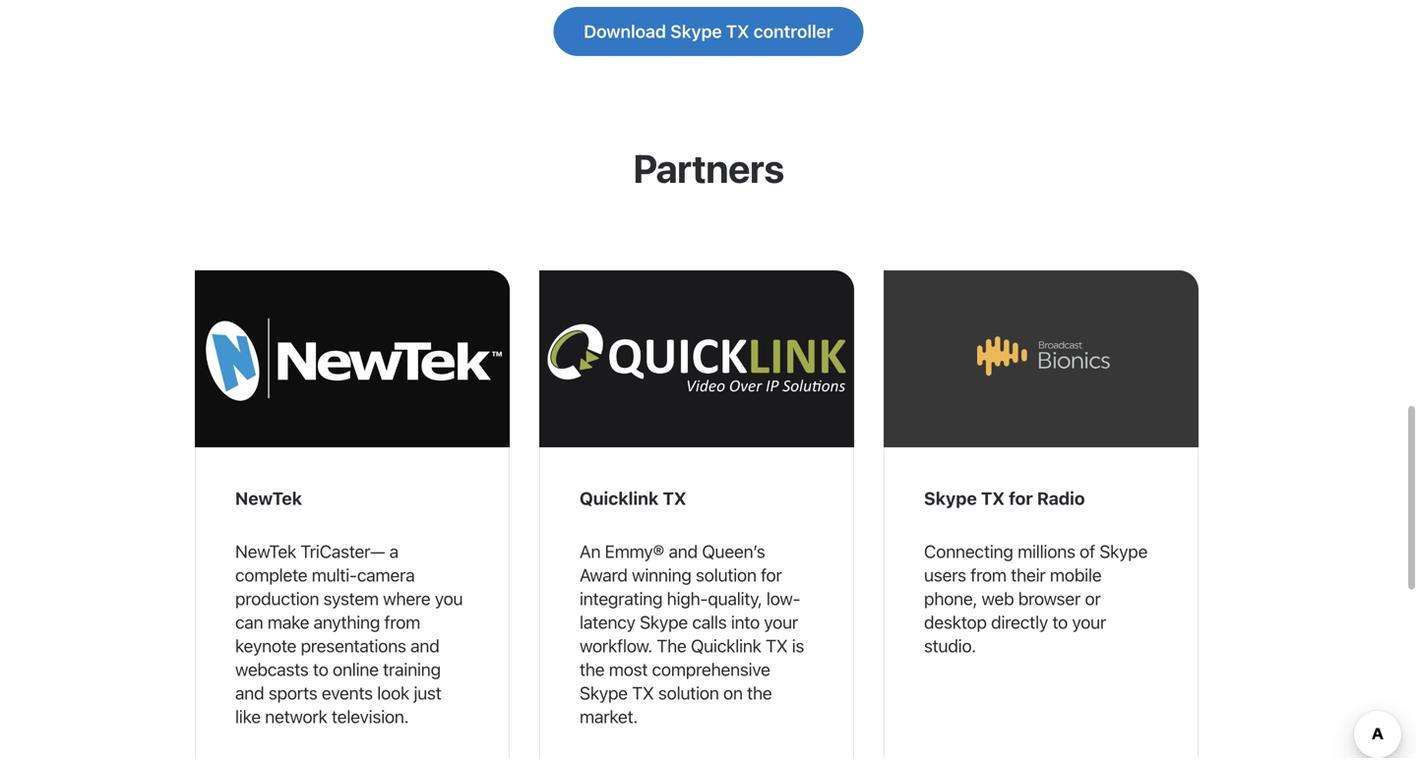 Task type: vqa. For each thing, say whether or not it's contained in the screenshot.
"Mobiles" to the left
no



Task type: describe. For each thing, give the bounding box(es) containing it.
tx left is on the bottom of page
[[766, 636, 788, 657]]

winning
[[632, 565, 692, 586]]

where
[[383, 589, 431, 610]]

an
[[580, 541, 601, 562]]

emmy®
[[605, 541, 665, 562]]

browser
[[1018, 589, 1081, 610]]

webcasts
[[235, 659, 309, 681]]

anything
[[314, 612, 380, 633]]

1 vertical spatial solution
[[658, 683, 719, 704]]

tricaster—
[[301, 541, 385, 562]]

web
[[982, 589, 1014, 610]]

an emmy® and queen's award winning solution for integrating high-quality, low- latency skype calls into your workflow. the quicklink tx is the most comprehensive skype tx solution on the market.
[[580, 541, 804, 728]]

skype tx for radio company logo image
[[884, 271, 1199, 448]]

1 horizontal spatial for
[[1009, 488, 1033, 509]]

and inside an emmy® and queen's award winning solution for integrating high-quality, low- latency skype calls into your workflow. the quicklink tx is the most comprehensive skype tx solution on the market.
[[669, 541, 698, 562]]

most
[[609, 659, 648, 681]]

high-
[[667, 589, 708, 610]]

download skype tx controller link
[[553, 7, 864, 56]]

presentations
[[301, 636, 406, 657]]

your inside an emmy® and queen's award winning solution for integrating high-quality, low- latency skype calls into your workflow. the quicklink tx is the most comprehensive skype tx solution on the market.
[[764, 612, 798, 633]]

online
[[333, 659, 379, 681]]

market.
[[580, 707, 638, 728]]

or
[[1085, 589, 1101, 610]]

sports
[[268, 683, 317, 704]]

low-
[[767, 589, 800, 610]]

to inside connecting millions of skype users from their mobile phone, web browser or desktop directly to your studio.
[[1053, 612, 1068, 633]]

latency
[[580, 612, 636, 633]]

studio.
[[924, 636, 976, 657]]

camera
[[357, 565, 415, 586]]

events
[[322, 683, 373, 704]]

skype inside connecting millions of skype users from their mobile phone, web browser or desktop directly to your studio.
[[1100, 541, 1148, 562]]

radio
[[1037, 488, 1085, 509]]

their
[[1011, 565, 1046, 586]]

1 vertical spatial and
[[411, 636, 440, 657]]

connecting millions of skype users from their mobile phone, web browser or desktop directly to your studio.
[[924, 541, 1148, 657]]

tx up 'connecting'
[[981, 488, 1005, 509]]

from inside "newtek tricaster— a complete multi-camera production system where you can make anything from keynote presentations and webcasts to online training and sports events look just like network television."
[[384, 612, 420, 633]]

on
[[723, 683, 743, 704]]

skype right download
[[671, 21, 722, 42]]

skype up 'connecting'
[[924, 488, 977, 509]]

quicklink tx company logo image
[[539, 271, 854, 448]]

is
[[792, 636, 804, 657]]

production
[[235, 589, 319, 610]]

quality,
[[708, 589, 762, 610]]

comprehensive
[[652, 659, 770, 681]]

the
[[657, 636, 687, 657]]

0 vertical spatial quicklink
[[580, 488, 659, 509]]

tx left controller
[[726, 21, 749, 42]]

a
[[389, 541, 399, 562]]

from inside connecting millions of skype users from their mobile phone, web browser or desktop directly to your studio.
[[971, 565, 1007, 586]]

mobile
[[1050, 565, 1102, 586]]

controller
[[754, 21, 833, 42]]

skype tx for radio
[[924, 488, 1085, 509]]

quicklink inside an emmy® and queen's award winning solution for integrating high-quality, low- latency skype calls into your workflow. the quicklink tx is the most comprehensive skype tx solution on the market.
[[691, 636, 762, 657]]



Task type: locate. For each thing, give the bounding box(es) containing it.
skype up 'the'
[[640, 612, 688, 633]]

tx
[[726, 21, 749, 42], [663, 488, 687, 509], [981, 488, 1005, 509], [766, 636, 788, 657], [632, 683, 654, 704]]

newtek for newtek
[[235, 488, 302, 509]]

1 vertical spatial newtek
[[235, 541, 296, 562]]

1 vertical spatial from
[[384, 612, 420, 633]]

skype right of
[[1100, 541, 1148, 562]]

0 horizontal spatial the
[[580, 659, 605, 681]]

2 horizontal spatial and
[[669, 541, 698, 562]]

skype
[[671, 21, 722, 42], [924, 488, 977, 509], [1100, 541, 1148, 562], [640, 612, 688, 633], [580, 683, 628, 704]]

tx up emmy®
[[663, 488, 687, 509]]

your
[[764, 612, 798, 633], [1072, 612, 1106, 633]]

0 vertical spatial to
[[1053, 612, 1068, 633]]

television.
[[332, 707, 409, 728]]

1 horizontal spatial quicklink
[[691, 636, 762, 657]]

newtek tricaster— a complete multi-camera production system where you can make anything from keynote presentations and webcasts to online training and sports events look just like network television.
[[235, 541, 463, 728]]

look
[[377, 683, 410, 704]]

0 vertical spatial solution
[[696, 565, 757, 586]]

award
[[580, 565, 628, 586]]

from up web
[[971, 565, 1007, 586]]

1 vertical spatial the
[[747, 683, 772, 704]]

solution down queen's
[[696, 565, 757, 586]]

your inside connecting millions of skype users from their mobile phone, web browser or desktop directly to your studio.
[[1072, 612, 1106, 633]]

download skype tx controller
[[584, 21, 833, 42]]

and up training at the left bottom of the page
[[411, 636, 440, 657]]

skype up market.
[[580, 683, 628, 704]]

users
[[924, 565, 966, 586]]

1 horizontal spatial your
[[1072, 612, 1106, 633]]

network
[[265, 707, 327, 728]]

connecting
[[924, 541, 1013, 562]]

to inside "newtek tricaster— a complete multi-camera production system where you can make anything from keynote presentations and webcasts to online training and sports events look just like network television."
[[313, 659, 328, 681]]

2 your from the left
[[1072, 612, 1106, 633]]

the
[[580, 659, 605, 681], [747, 683, 772, 704]]

system
[[323, 589, 379, 610]]

newtek for newtek tricaster— a complete multi-camera production system where you can make anything from keynote presentations and webcasts to online training and sports events look just like network television.
[[235, 541, 296, 562]]

phone,
[[924, 589, 978, 610]]

1 your from the left
[[764, 612, 798, 633]]

into
[[731, 612, 760, 633]]

and up winning
[[669, 541, 698, 562]]

1 newtek from the top
[[235, 488, 302, 509]]

for inside an emmy® and queen's award winning solution for integrating high-quality, low- latency skype calls into your workflow. the quicklink tx is the most comprehensive skype tx solution on the market.
[[761, 565, 782, 586]]

make
[[268, 612, 309, 633]]

and
[[669, 541, 698, 562], [411, 636, 440, 657], [235, 683, 264, 704]]

0 horizontal spatial quicklink
[[580, 488, 659, 509]]

newtek inside "newtek tricaster— a complete multi-camera production system where you can make anything from keynote presentations and webcasts to online training and sports events look just like network television."
[[235, 541, 296, 562]]

for left 'radio'
[[1009, 488, 1033, 509]]

your down or
[[1072, 612, 1106, 633]]

can
[[235, 612, 263, 633]]

training
[[383, 659, 441, 681]]

queen's
[[702, 541, 765, 562]]

1 horizontal spatial to
[[1053, 612, 1068, 633]]

of
[[1080, 541, 1095, 562]]

for up low- on the bottom of the page
[[761, 565, 782, 586]]

0 horizontal spatial your
[[764, 612, 798, 633]]

directly
[[991, 612, 1048, 633]]

1 vertical spatial to
[[313, 659, 328, 681]]

0 vertical spatial the
[[580, 659, 605, 681]]

the down workflow.
[[580, 659, 605, 681]]

desktop
[[924, 612, 987, 633]]

0 vertical spatial from
[[971, 565, 1007, 586]]

0 horizontal spatial to
[[313, 659, 328, 681]]

0 vertical spatial for
[[1009, 488, 1033, 509]]

solution
[[696, 565, 757, 586], [658, 683, 719, 704]]

newtek company logo image
[[195, 271, 510, 448]]

to down the browser
[[1053, 612, 1068, 633]]

quicklink tx
[[580, 488, 687, 509]]

quicklink up comprehensive
[[691, 636, 762, 657]]

1 vertical spatial quicklink
[[691, 636, 762, 657]]

1 horizontal spatial from
[[971, 565, 1007, 586]]

partners
[[633, 145, 784, 191]]

keynote
[[235, 636, 296, 657]]

from down where
[[384, 612, 420, 633]]

0 horizontal spatial for
[[761, 565, 782, 586]]

0 horizontal spatial from
[[384, 612, 420, 633]]

quicklink
[[580, 488, 659, 509], [691, 636, 762, 657]]

calls
[[692, 612, 727, 633]]

solution down comprehensive
[[658, 683, 719, 704]]

1 horizontal spatial and
[[411, 636, 440, 657]]

your down low- on the bottom of the page
[[764, 612, 798, 633]]

2 vertical spatial and
[[235, 683, 264, 704]]

the right on
[[747, 683, 772, 704]]

from
[[971, 565, 1007, 586], [384, 612, 420, 633]]

like
[[235, 707, 261, 728]]

integrating
[[580, 589, 663, 610]]

workflow.
[[580, 636, 653, 657]]

0 vertical spatial newtek
[[235, 488, 302, 509]]

to
[[1053, 612, 1068, 633], [313, 659, 328, 681]]

tx down most
[[632, 683, 654, 704]]

0 vertical spatial and
[[669, 541, 698, 562]]

1 vertical spatial for
[[761, 565, 782, 586]]

you
[[435, 589, 463, 610]]

0 horizontal spatial and
[[235, 683, 264, 704]]

to left online in the bottom of the page
[[313, 659, 328, 681]]

download
[[584, 21, 666, 42]]

for
[[1009, 488, 1033, 509], [761, 565, 782, 586]]

and up like
[[235, 683, 264, 704]]

just
[[414, 683, 441, 704]]

millions
[[1018, 541, 1076, 562]]

2 newtek from the top
[[235, 541, 296, 562]]

newtek
[[235, 488, 302, 509], [235, 541, 296, 562]]

multi-
[[312, 565, 357, 586]]

quicklink up emmy®
[[580, 488, 659, 509]]

complete
[[235, 565, 307, 586]]

1 horizontal spatial the
[[747, 683, 772, 704]]



